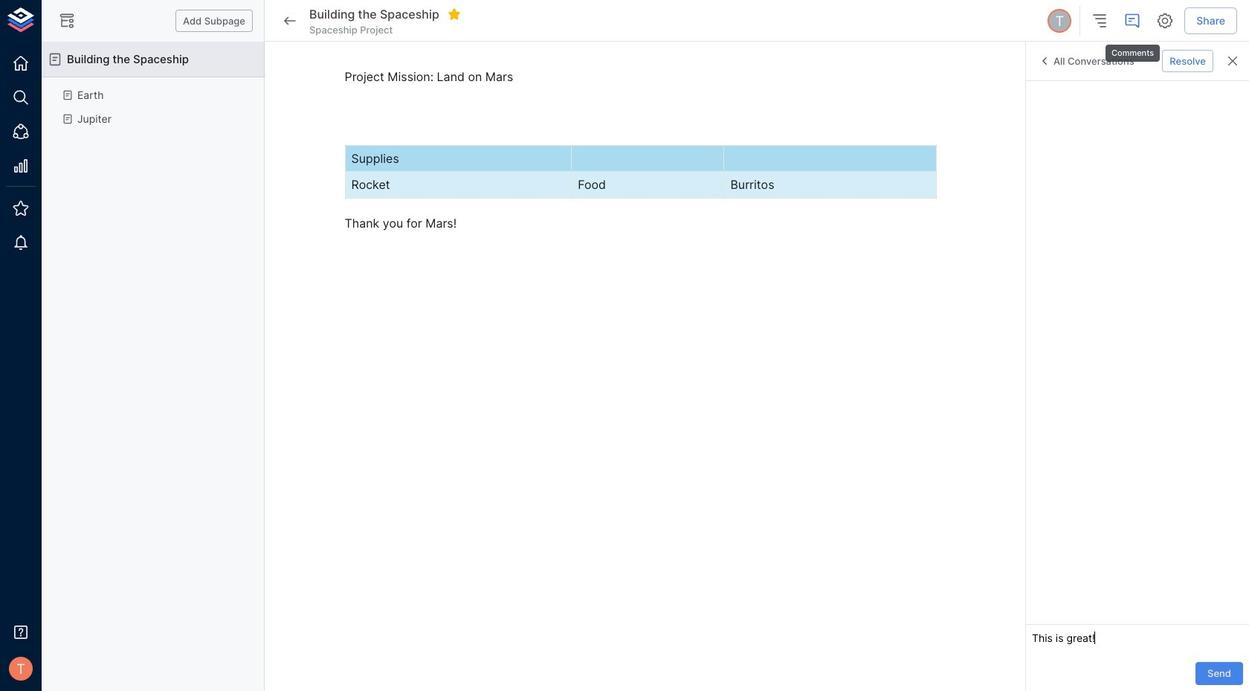 Task type: vqa. For each thing, say whether or not it's contained in the screenshot.
Hide Wiki "image"
yes



Task type: describe. For each thing, give the bounding box(es) containing it.
comments image
[[1124, 12, 1142, 30]]

go back image
[[281, 12, 299, 30]]

remove favorite image
[[448, 7, 461, 21]]

table of contents image
[[1092, 12, 1109, 30]]



Task type: locate. For each thing, give the bounding box(es) containing it.
tooltip
[[1105, 34, 1162, 64]]

settings image
[[1157, 12, 1175, 30]]

Comment or @mention collaborator... text field
[[1033, 631, 1244, 650]]

hide wiki image
[[58, 12, 76, 30]]



